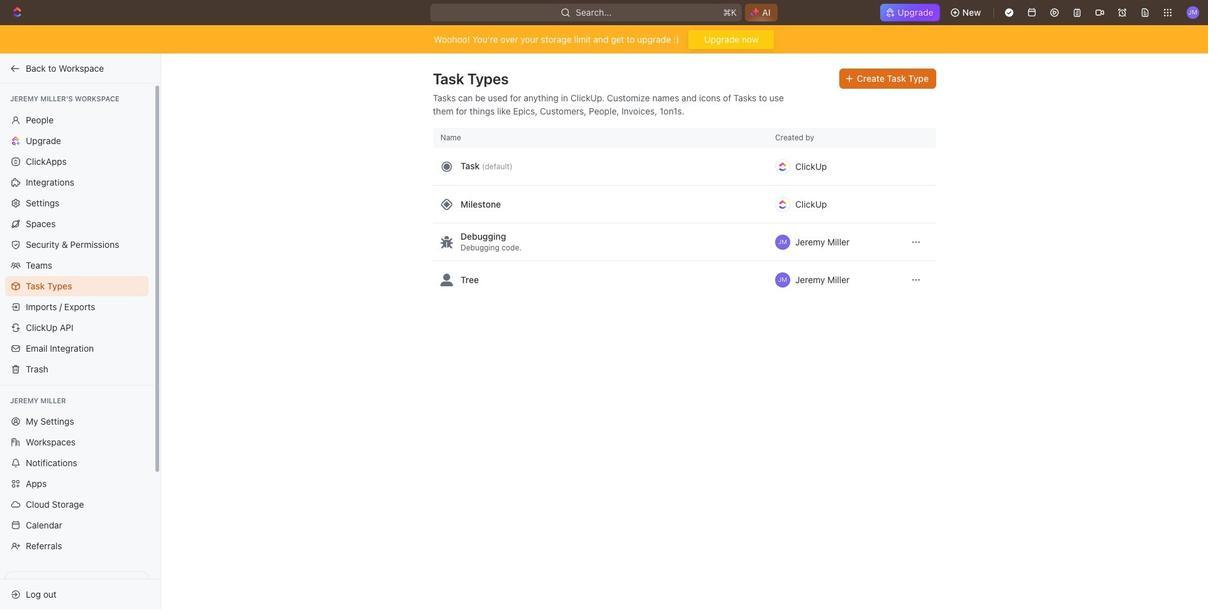 Task type: vqa. For each thing, say whether or not it's contained in the screenshot.
tree
no



Task type: locate. For each thing, give the bounding box(es) containing it.
user large image
[[441, 274, 453, 286]]

bug image
[[441, 236, 453, 248]]



